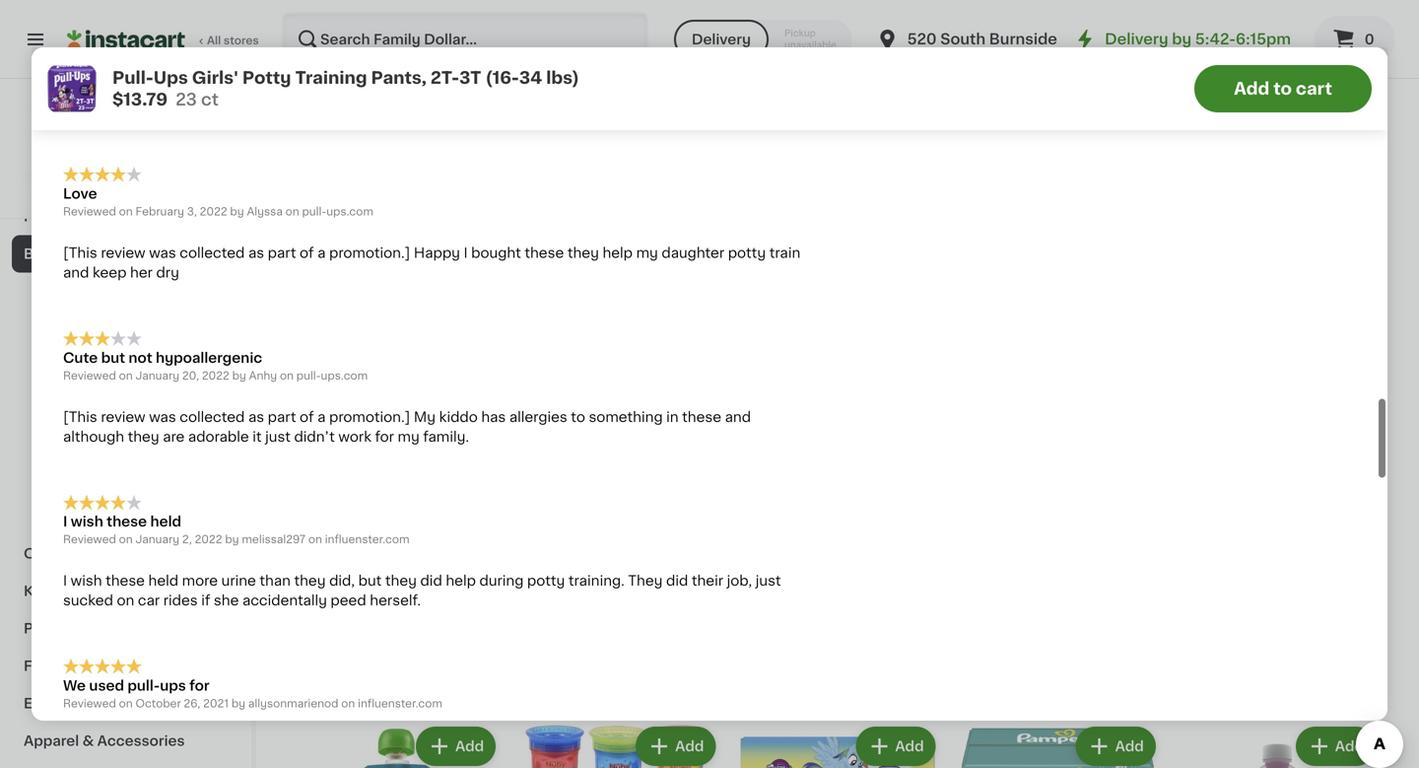 Task type: describe. For each thing, give the bounding box(es) containing it.
they
[[628, 574, 663, 588]]

february inside love reviewed on february 3, 2022 by alyssa on pull-ups.com
[[136, 206, 184, 217]]

& for craft
[[72, 547, 83, 560]]

& for wipes
[[93, 322, 104, 336]]

w/
[[525, 102, 542, 115]]

allergies
[[510, 410, 568, 424]]

of for my
[[300, 410, 314, 424]]

office & craft
[[24, 547, 124, 560]]

just inside i wish these held more urine than they did, but they did help during potty training. they did their job, just sucked on car rides if she accidentally peed herself.
[[756, 574, 781, 588]]

by left 5:42-
[[1172, 32, 1192, 46]]

& for gift
[[66, 622, 77, 635]]

january for held
[[136, 534, 179, 545]]

girls
[[640, 82, 672, 96]]

satisfaction
[[83, 190, 149, 201]]

keep
[[93, 266, 127, 279]]

& right food
[[114, 397, 125, 411]]

help inside i wish these held more urine than they did, but they did help during potty training. they did their job, just sucked on car rides if she accidentally peed herself.
[[446, 574, 476, 588]]

rides
[[163, 594, 198, 607]]

by inside i wish these held reviewed on january 2, 2022 by melissal297 on influenster.com
[[225, 534, 239, 545]]

at
[[675, 82, 689, 96]]

as for it
[[248, 410, 264, 424]]

2 did from the left
[[666, 574, 688, 588]]

they inside [this review was collected as part of a promotion.] happy i bought these they help my daughter potty train and keep her dry
[[568, 246, 599, 260]]

was for adorable
[[149, 410, 176, 424]]

by inside love reviewed on february 3, 2022 by alyssa on pull-ups.com
[[230, 206, 244, 217]]

on down 100% satisfaction guarantee button
[[119, 206, 133, 217]]

avenue
[[1061, 32, 1118, 46]]

she
[[214, 594, 239, 607]]

did,
[[329, 574, 355, 588]]

100% satisfaction guarantee button
[[31, 183, 221, 203]]

potty inside i wish these held more urine than they did, but they did help during potty training. they did their job, just sucked on car rides if she accidentally peed herself.
[[527, 574, 565, 588]]

instacart logo image
[[67, 28, 185, 51]]

all stores
[[207, 35, 259, 46]]

1 reviewed from the top
[[63, 42, 116, 53]]

baby link
[[12, 235, 240, 273]]

bottles & formula link
[[12, 348, 240, 385]]

holiday essentials link
[[12, 160, 240, 198]]

buy it again link
[[12, 50, 240, 89]]

on right anhy
[[280, 370, 294, 381]]

on down not in the top of the page
[[119, 370, 133, 381]]

these inside the [this review was collected as part of a promotion.] my kiddo has allergies to something in these and although they are adorable it just didn't work for my family.
[[682, 410, 722, 424]]

daughter
[[662, 246, 725, 260]]

more
[[35, 509, 71, 523]]

on right alyssa
[[286, 206, 299, 217]]

on down used on the bottom
[[119, 698, 133, 709]]

13
[[307, 238, 330, 259]]

(16-
[[486, 70, 519, 86]]

request for 6
[[640, 40, 700, 54]]

it inside the [this review was collected as part of a promotion.] my kiddo has allergies to something in these and although they are adorable it just didn't work for my family.
[[253, 430, 262, 443]]

baby food & drinks link
[[12, 385, 240, 422]]

by inside cute but not hypoallergenic reviewed on january 20, 2022 by anhy on pull-ups.com
[[232, 370, 246, 381]]

add button inside product group
[[418, 400, 494, 435]]

i for i wish these held reviewed on january 2, 2022 by melissal297 on influenster.com
[[63, 515, 67, 529]]

baby right more
[[75, 509, 111, 523]]

finish
[[291, 102, 329, 115]]

to up 2t- at the top of the page
[[433, 40, 448, 54]]

their inside [this review was collected as part of a promotion.] the 5t-6t size is allowing all the girls at schools to simply let go & relax so they can finish their work. they're versatile w/ so many features.
[[332, 102, 364, 115]]

diapers
[[35, 322, 89, 336]]

stern
[[287, 42, 316, 53]]

of for happy
[[300, 246, 314, 260]]

[this review was collected as part of a promotion.] happy i bought these they help my daughter potty train and keep her dry
[[63, 246, 801, 279]]

wipes
[[108, 322, 151, 336]]

and inside [this review was collected as part of a promotion.] happy i bought these they help my daughter potty train and keep her dry
[[63, 266, 89, 279]]

$ for 6
[[520, 239, 527, 250]]

to inside the [this review was collected as part of a promotion.] my kiddo has allergies to something in these and although they are adorable it just didn't work for my family.
[[571, 410, 586, 424]]

product group containing 2
[[296, 394, 500, 687]]

delivery for delivery by 5:42-6:15pm
[[1105, 32, 1169, 46]]

reviewed inside love reviewed on february 3, 2022 by alyssa on pull-ups.com
[[63, 206, 116, 217]]

6
[[527, 238, 541, 259]]

request button for 6
[[627, 30, 714, 65]]

request button for 8
[[847, 30, 934, 65]]

[this for [this review was collected as part of a promotion.] my kiddo has allergies to something in these and although they are adorable it just didn't work for my family.
[[63, 410, 97, 424]]

[this review was collected as part of a promotion.] the 5t-6t size is allowing all the girls at schools to simply let go & relax so they can finish their work. they're versatile w/ so many features.
[[63, 82, 764, 115]]

lbs)
[[546, 70, 580, 86]]

1
[[544, 587, 548, 598]]

ups.com for love
[[327, 206, 374, 217]]

these inside i wish these held reviewed on january 2, 2022 by melissal297 on influenster.com
[[107, 515, 147, 529]]

policy
[[138, 170, 173, 181]]

a for my
[[318, 410, 326, 424]]

can
[[262, 102, 287, 115]]

during
[[480, 574, 524, 588]]

diapers & wipes
[[35, 322, 151, 336]]

2022 inside love reviewed on february 3, 2022 by alyssa on pull-ups.com
[[200, 206, 227, 217]]

it inside "link"
[[87, 63, 96, 76]]

pricing
[[96, 170, 135, 181]]

electronics link
[[12, 685, 240, 722]]

baby toys link
[[12, 422, 240, 460]]

5:42-
[[1196, 32, 1236, 46]]

$ for 8
[[740, 239, 747, 250]]

love reviewed on february 3, 2022 by alyssa on pull-ups.com
[[63, 187, 374, 217]]

2 59
[[307, 609, 337, 629]]

3,
[[187, 206, 197, 217]]

product group containing 8
[[736, 24, 940, 378]]

january for hypoallergenic
[[136, 370, 179, 381]]

pull- inside love reviewed on february 3, 2022 by alyssa on pull-ups.com
[[302, 206, 327, 217]]

pull-
[[112, 70, 154, 86]]

a for happy
[[318, 246, 326, 260]]

2 so from the left
[[545, 102, 562, 115]]

october
[[136, 698, 181, 709]]

relax
[[170, 102, 203, 115]]

delivery by 5:42-6:15pm
[[1105, 32, 1292, 46]]

allysonmarienod
[[248, 698, 339, 709]]

more baby supplies link
[[12, 497, 240, 535]]

used
[[89, 679, 124, 693]]

pull- up training
[[336, 42, 360, 53]]

influenster.com inside i wish these held reviewed on january 2, 2022 by melissal297 on influenster.com
[[325, 534, 410, 545]]

part for february
[[268, 246, 296, 260]]

[this review was collected as part of a promotion.] my kiddo has allergies to something in these and although they are adorable it just didn't work for my family.
[[63, 410, 751, 443]]

lists
[[55, 102, 89, 116]]

on right allysonmarienod
[[341, 698, 355, 709]]

by inside the we used pull-ups for reviewed on october 26, 2021 by allysonmarienod on influenster.com
[[232, 698, 246, 709]]

has
[[481, 410, 506, 424]]

adorable
[[188, 430, 249, 443]]

training
[[295, 70, 367, 86]]

but inside cute but not hypoallergenic reviewed on january 20, 2022 by anhy on pull-ups.com
[[101, 351, 125, 365]]

2022 for i wish these held
[[195, 534, 222, 545]]

more
[[182, 574, 218, 588]]

520
[[908, 32, 937, 46]]

ups.com inside cute but not hypoallergenic reviewed on january 20, 2022 by anhy on pull-ups.com
[[321, 370, 368, 381]]

on inside i wish these held more urine than they did, but they did help during potty training. they did their job, just sucked on car rides if she accidentally peed herself.
[[117, 594, 134, 607]]

on right melissal297
[[308, 534, 322, 545]]

520 south burnside avenue button
[[876, 12, 1118, 67]]

they up accidentally at left bottom
[[294, 574, 326, 588]]

bought
[[471, 246, 521, 260]]

service type group
[[674, 20, 852, 59]]

baby food & drinks
[[35, 397, 172, 411]]

is
[[520, 82, 531, 96]]

view
[[67, 170, 94, 181]]

bottles & formula
[[35, 359, 160, 373]]

on up craft
[[119, 534, 133, 545]]

happy
[[414, 246, 460, 260]]

100%
[[50, 190, 80, 201]]

0 button
[[1315, 16, 1396, 63]]

formula
[[104, 359, 160, 373]]

2022 for cute but not hypoallergenic
[[202, 370, 230, 381]]

cute but not hypoallergenic reviewed on january 20, 2022 by anhy on pull-ups.com
[[63, 351, 368, 381]]

essentials
[[82, 172, 155, 186]]

& inside [this review was collected as part of a promotion.] the 5t-6t size is allowing all the girls at schools to simply let go & relax so they can finish their work. they're versatile w/ so many features.
[[155, 102, 166, 115]]

review for simply
[[101, 82, 146, 96]]

they inside [this review was collected as part of a promotion.] the 5t-6t size is allowing all the girls at schools to simply let go & relax so they can finish their work. they're versatile w/ so many features.
[[227, 102, 258, 115]]

gift
[[80, 622, 108, 635]]

view pricing policy link
[[67, 168, 184, 183]]

baby for baby food & drinks
[[35, 397, 71, 411]]

apparel
[[24, 734, 79, 748]]

was for simply
[[149, 82, 176, 96]]

electronics
[[24, 697, 104, 710]]

ups
[[160, 679, 186, 693]]

didn't
[[294, 430, 335, 443]]

train
[[770, 246, 801, 260]]

herself.
[[370, 594, 421, 607]]



Task type: locate. For each thing, give the bounding box(es) containing it.
& left the wipes
[[93, 322, 104, 336]]

promotion.] for happy
[[329, 246, 410, 260]]

we used pull-ups for reviewed on october 26, 2021 by allysonmarienod on influenster.com
[[63, 679, 443, 709]]

allowing
[[534, 82, 591, 96]]

drinks
[[128, 397, 172, 411]]

0 horizontal spatial so
[[207, 102, 223, 115]]

89
[[543, 239, 558, 250]]

0 vertical spatial promotion.]
[[329, 82, 410, 96]]

0 horizontal spatial did
[[420, 574, 442, 588]]

my inside the [this review was collected as part of a promotion.] my kiddo has allergies to something in these and although they are adorable it just didn't work for my family.
[[398, 430, 420, 443]]

0 vertical spatial cart
[[451, 40, 480, 54]]

south
[[941, 32, 986, 46]]

0 vertical spatial ups.com
[[360, 42, 407, 53]]

ct
[[201, 91, 219, 108]]

0 vertical spatial but
[[101, 351, 125, 365]]

lists link
[[12, 89, 240, 129]]

0 horizontal spatial add to cart button
[[360, 30, 494, 65]]

reviewed down cute
[[63, 370, 116, 381]]

baby toys
[[35, 434, 108, 448]]

1 horizontal spatial delivery
[[1105, 32, 1169, 46]]

2022 down hypoallergenic
[[202, 370, 230, 381]]

cute
[[63, 351, 98, 365]]

0 vertical spatial just
[[265, 430, 291, 443]]

february up the ups
[[136, 42, 184, 53]]

review inside [this review was collected as part of a promotion.] the 5t-6t size is allowing all the girls at schools to simply let go & relax so they can finish their work. they're versatile w/ so many features.
[[101, 82, 146, 96]]

potty right during
[[527, 574, 565, 588]]

supplies down car
[[111, 622, 173, 635]]

delivery by 5:42-6:15pm link
[[1074, 28, 1292, 51]]

2 collected from the top
[[180, 246, 245, 260]]

0 horizontal spatial their
[[332, 102, 364, 115]]

1 vertical spatial as
[[248, 246, 264, 260]]

the
[[614, 82, 637, 96]]

cart down 0 button
[[1296, 80, 1333, 97]]

1 horizontal spatial add to cart button
[[1195, 65, 1372, 112]]

january inside cute but not hypoallergenic reviewed on january 20, 2022 by anhy on pull-ups.com
[[136, 370, 179, 381]]

size for size 3
[[738, 587, 761, 598]]

2 a from the top
[[318, 246, 326, 260]]

2021
[[203, 698, 229, 709]]

add to cart up 2t- at the top of the page
[[401, 40, 480, 54]]

add to cart
[[401, 40, 480, 54], [1234, 80, 1333, 97]]

23
[[176, 91, 197, 108]]

a left 79
[[318, 246, 326, 260]]

[this
[[63, 82, 97, 96], [63, 246, 97, 260], [63, 410, 97, 424]]

1 horizontal spatial so
[[545, 102, 562, 115]]

1 of from the top
[[300, 82, 314, 96]]

0 vertical spatial part
[[268, 82, 296, 96]]

review for her
[[101, 246, 146, 260]]

1 horizontal spatial request button
[[847, 30, 934, 65]]

2 vertical spatial supplies
[[111, 622, 173, 635]]

1 vertical spatial 2022
[[202, 370, 230, 381]]

on up again
[[119, 42, 133, 53]]

add button
[[1078, 30, 1154, 65], [1298, 30, 1374, 65], [418, 400, 494, 435], [638, 400, 714, 435], [418, 729, 494, 764], [638, 729, 714, 764], [858, 729, 934, 764], [1078, 729, 1154, 764], [1298, 729, 1374, 764]]

1 horizontal spatial potty
[[728, 246, 766, 260]]

and inside the [this review was collected as part of a promotion.] my kiddo has allergies to something in these and although they are adorable it just didn't work for my family.
[[725, 410, 751, 424]]

review inside [this review was collected as part of a promotion.] happy i bought these they help my daughter potty train and keep her dry
[[101, 246, 146, 260]]

0 horizontal spatial size
[[487, 82, 516, 96]]

of inside the [this review was collected as part of a promotion.] my kiddo has allergies to something in these and although they are adorable it just didn't work for my family.
[[300, 410, 314, 424]]

collected for let
[[180, 82, 245, 96]]

let
[[113, 102, 130, 115]]

1 vertical spatial add to cart
[[1234, 80, 1333, 97]]

my left the daughter
[[636, 246, 658, 260]]

these up office & craft link
[[107, 515, 147, 529]]

was up go
[[149, 82, 176, 96]]

ups.com for reviewed
[[360, 42, 407, 53]]

3 of from the top
[[300, 410, 314, 424]]

just left the didn't on the bottom left
[[265, 430, 291, 443]]

2 horizontal spatial $
[[740, 239, 747, 250]]

help right "89"
[[603, 246, 633, 260]]

$ inside $ 6 89
[[520, 239, 527, 250]]

product group containing 6
[[516, 24, 720, 321]]

a for the
[[318, 82, 326, 96]]

0
[[1365, 33, 1375, 46]]

wish for i wish these held more urine than they did, but they did help during potty training. they did their job, just sucked on car rides if she accidentally peed herself.
[[71, 574, 102, 588]]

ups.com up pants,
[[360, 42, 407, 53]]

size
[[487, 82, 516, 96], [738, 587, 761, 598], [518, 587, 541, 598]]

as down anhy
[[248, 410, 264, 424]]

of left 79
[[300, 246, 314, 260]]

party & gift supplies
[[24, 622, 173, 635]]

1 vertical spatial part
[[268, 246, 296, 260]]

size left 3
[[738, 587, 761, 598]]

1 vertical spatial collected
[[180, 246, 245, 260]]

influenster.com inside the we used pull-ups for reviewed on october 26, 2021 by allysonmarienod on influenster.com
[[358, 698, 443, 709]]

1 vertical spatial help
[[446, 574, 476, 588]]

2 reviewed from the top
[[63, 206, 116, 217]]

1 vertical spatial was
[[149, 246, 176, 260]]

1 vertical spatial ups.com
[[327, 206, 374, 217]]

1 request from the left
[[640, 40, 700, 54]]

but right did,
[[358, 574, 382, 588]]

as for let
[[248, 82, 264, 96]]

so right relax at the top of page
[[207, 102, 223, 115]]

2 was from the top
[[149, 246, 176, 260]]

& right "apparel"
[[82, 734, 94, 748]]

as
[[248, 82, 264, 96], [248, 246, 264, 260], [248, 410, 264, 424]]

their down training
[[332, 102, 364, 115]]

1 was from the top
[[149, 82, 176, 96]]

car
[[138, 594, 160, 607]]

1 vertical spatial and
[[725, 410, 751, 424]]

2 $ from the left
[[740, 239, 747, 250]]

a inside [this review was collected as part of a promotion.] the 5t-6t size is allowing all the girls at schools to simply let go & relax so they can finish their work. they're versatile w/ so many features.
[[318, 82, 326, 96]]

they up herself.
[[385, 574, 417, 588]]

[this inside [this review was collected as part of a promotion.] the 5t-6t size is allowing all the girls at schools to simply let go & relax so they can finish their work. they're versatile w/ so many features.
[[63, 82, 97, 96]]

1 vertical spatial it
[[253, 430, 262, 443]]

february down guarantee
[[136, 206, 184, 217]]

held inside i wish these held more urine than they did, but they did help during potty training. they did their job, just sucked on car rides if she accidentally peed herself.
[[148, 574, 179, 588]]

for
[[375, 430, 394, 443], [189, 679, 210, 693]]

wish inside i wish these held reviewed on january 2, 2022 by melissal297 on influenster.com
[[71, 515, 103, 529]]

1 vertical spatial their
[[692, 574, 724, 588]]

2 vertical spatial promotion.]
[[329, 410, 410, 424]]

review for adorable
[[101, 410, 146, 424]]

ups.com inside love reviewed on february 3, 2022 by alyssa on pull-ups.com
[[327, 206, 374, 217]]

i wish these held more urine than they did, but they did help during potty training. they did their job, just sucked on car rides if she accidentally peed herself.
[[63, 574, 781, 607]]

reviewed inside cute but not hypoallergenic reviewed on january 20, 2022 by anhy on pull-ups.com
[[63, 370, 116, 381]]

for inside the we used pull-ups for reviewed on october 26, 2021 by allysonmarienod on influenster.com
[[189, 679, 210, 693]]

for up 26,
[[189, 679, 210, 693]]

ups
[[154, 70, 188, 86]]

i inside i wish these held more urine than they did, but they did help during potty training. they did their job, just sucked on car rides if she accidentally peed herself.
[[63, 574, 67, 588]]

2 of from the top
[[300, 246, 314, 260]]

0 vertical spatial influenster.com
[[325, 534, 410, 545]]

collected up relax at the top of page
[[180, 82, 245, 96]]

part left 13 at left
[[268, 246, 296, 260]]

add
[[401, 40, 430, 54], [1116, 40, 1144, 54], [1336, 40, 1364, 54], [1234, 80, 1270, 97], [455, 411, 484, 425], [676, 411, 704, 425], [455, 739, 484, 753], [676, 739, 704, 753], [896, 739, 924, 753], [1116, 739, 1144, 753], [1336, 739, 1364, 753]]

1 vertical spatial [this
[[63, 246, 97, 260]]

to right allergies
[[571, 410, 586, 424]]

these down office & craft link
[[106, 574, 145, 588]]

1 horizontal spatial for
[[375, 430, 394, 443]]

0 vertical spatial help
[[603, 246, 633, 260]]

1 horizontal spatial and
[[725, 410, 751, 424]]

$ inside $ 8 99
[[740, 239, 747, 250]]

cart inside product group
[[451, 40, 480, 54]]

1 request button from the left
[[627, 30, 714, 65]]

1 so from the left
[[207, 102, 223, 115]]

by right the 2021
[[232, 698, 246, 709]]

pull-ups girls' potty training pants, 2t-3t (16-34 lbs) $13.79 23 ct
[[112, 70, 580, 108]]

holiday essentials
[[24, 172, 155, 186]]

2 vertical spatial a
[[318, 410, 326, 424]]

1 horizontal spatial but
[[358, 574, 382, 588]]

79
[[332, 239, 346, 250]]

request button
[[627, 30, 714, 65], [847, 30, 934, 65]]

they right "89"
[[568, 246, 599, 260]]

for right the work
[[375, 430, 394, 443]]

part up the can
[[268, 82, 296, 96]]

potty inside [this review was collected as part of a promotion.] happy i bought these they help my daughter potty train and keep her dry
[[728, 246, 766, 260]]

part inside [this review was collected as part of a promotion.] happy i bought these they help my daughter potty train and keep her dry
[[268, 246, 296, 260]]

of for the
[[300, 82, 314, 96]]

2 request from the left
[[861, 40, 920, 54]]

i inside i wish these held reviewed on january 2, 2022 by melissal297 on influenster.com
[[63, 515, 67, 529]]

i down office & craft at left bottom
[[63, 574, 67, 588]]

kitchen supplies
[[24, 584, 144, 598]]

baby left toys
[[35, 434, 71, 448]]

by left anhy
[[232, 370, 246, 381]]

but inside i wish these held more urine than they did, but they did help during potty training. they did their job, just sucked on car rides if she accidentally peed herself.
[[358, 574, 382, 588]]

their left the job,
[[692, 574, 724, 588]]

0 vertical spatial wish
[[71, 515, 103, 529]]

1 horizontal spatial help
[[603, 246, 633, 260]]

2 wish from the top
[[71, 574, 102, 588]]

1 vertical spatial of
[[300, 246, 314, 260]]

family dollar logo image
[[107, 103, 144, 140]]

2 as from the top
[[248, 246, 264, 260]]

to down 6:15pm
[[1274, 80, 1292, 97]]

held
[[150, 515, 181, 529], [148, 574, 179, 588]]

these inside [this review was collected as part of a promotion.] happy i bought these they help my daughter potty train and keep her dry
[[525, 246, 564, 260]]

1 vertical spatial held
[[148, 574, 179, 588]]

1 review from the top
[[101, 82, 146, 96]]

0 vertical spatial their
[[332, 102, 364, 115]]

0 vertical spatial 2022
[[200, 206, 227, 217]]

size up versatile
[[487, 82, 516, 96]]

2 vertical spatial collected
[[180, 410, 245, 424]]

4 reviewed from the top
[[63, 534, 116, 545]]

promotion.] up the work
[[329, 410, 410, 424]]

0 vertical spatial of
[[300, 82, 314, 96]]

1 horizontal spatial add to cart
[[1234, 80, 1333, 97]]

they're
[[408, 102, 459, 115]]

2 vertical spatial i
[[63, 574, 67, 588]]

0 vertical spatial potty
[[728, 246, 766, 260]]

promotion.] for my
[[329, 410, 410, 424]]

help
[[603, 246, 633, 260], [446, 574, 476, 588]]

potty
[[728, 246, 766, 260], [527, 574, 565, 588]]

1 horizontal spatial did
[[666, 574, 688, 588]]

their inside i wish these held more urine than they did, but they did help during potty training. they did their job, just sucked on car rides if she accidentally peed herself.
[[692, 574, 724, 588]]

1 vertical spatial influenster.com
[[358, 698, 443, 709]]

size inside [this review was collected as part of a promotion.] the 5t-6t size is allowing all the girls at schools to simply let go & relax so they can finish their work. they're versatile w/ so many features.
[[487, 82, 516, 96]]

& right go
[[155, 102, 166, 115]]

3 reviewed from the top
[[63, 370, 116, 381]]

1 as from the top
[[248, 82, 264, 96]]

we
[[63, 679, 86, 693]]

2 february from the top
[[136, 206, 184, 217]]

0 vertical spatial held
[[150, 515, 181, 529]]

1 horizontal spatial cart
[[1296, 80, 1333, 97]]

1 horizontal spatial their
[[692, 574, 724, 588]]

party
[[24, 622, 62, 635]]

work.
[[367, 102, 404, 115]]

supplies down craft
[[82, 584, 144, 598]]

to right schools
[[750, 82, 764, 96]]

part inside the [this review was collected as part of a promotion.] my kiddo has allergies to something in these and although they are adorable it just didn't work for my family.
[[268, 410, 296, 424]]

5 reviewed from the top
[[63, 698, 116, 709]]

0 vertical spatial a
[[318, 82, 326, 96]]

kiddo
[[439, 410, 478, 424]]

1 [this from the top
[[63, 82, 97, 96]]

held up office & craft link
[[150, 515, 181, 529]]

promotion.] for the
[[329, 82, 410, 96]]

2 january from the top
[[136, 534, 179, 545]]

3 was from the top
[[149, 410, 176, 424]]

was inside [this review was collected as part of a promotion.] the 5t-6t size is allowing all the girls at schools to simply let go & relax so they can finish their work. they're versatile w/ so many features.
[[149, 82, 176, 96]]

features.
[[608, 102, 669, 115]]

2 horizontal spatial size
[[738, 587, 761, 598]]

2 [this from the top
[[63, 246, 97, 260]]

i inside [this review was collected as part of a promotion.] happy i bought these they help my daughter potty train and keep her dry
[[464, 246, 468, 260]]

was for her
[[149, 246, 176, 260]]

burnside
[[990, 32, 1058, 46]]

2 review from the top
[[101, 246, 146, 260]]

1 horizontal spatial it
[[253, 430, 262, 443]]

promotion.] inside the [this review was collected as part of a promotion.] my kiddo has allergies to something in these and although they are adorable it just didn't work for my family.
[[329, 410, 410, 424]]

reviewed down love
[[63, 206, 116, 217]]

i up office & craft at left bottom
[[63, 515, 67, 529]]

None search field
[[282, 12, 649, 67]]

and right "in"
[[725, 410, 751, 424]]

wish for i wish these held reviewed on january 2, 2022 by melissal297 on influenster.com
[[71, 515, 103, 529]]

1 $ from the left
[[300, 239, 307, 250]]

was up are
[[149, 410, 176, 424]]

1 vertical spatial review
[[101, 246, 146, 260]]

request for 8
[[861, 40, 920, 54]]

influenster.com
[[325, 534, 410, 545], [358, 698, 443, 709]]

my inside [this review was collected as part of a promotion.] happy i bought these they help my daughter potty train and keep her dry
[[636, 246, 658, 260]]

6t
[[466, 82, 484, 96]]

many
[[566, 102, 604, 115]]

0 horizontal spatial it
[[87, 63, 96, 76]]

0 vertical spatial january
[[136, 370, 179, 381]]

0 horizontal spatial but
[[101, 351, 125, 365]]

1 did from the left
[[420, 574, 442, 588]]

was up dry at left
[[149, 246, 176, 260]]

2 part from the top
[[268, 246, 296, 260]]

add to cart down 6:15pm
[[1234, 80, 1333, 97]]

2 vertical spatial 2022
[[195, 534, 222, 545]]

pull- inside the we used pull-ups for reviewed on october 26, 2021 by allysonmarienod on influenster.com
[[128, 679, 160, 693]]

these inside i wish these held more urine than they did, but they did help during potty training. they did their job, just sucked on car rides if she accidentally peed herself.
[[106, 574, 145, 588]]

2022 inside cute but not hypoallergenic reviewed on january 20, 2022 by anhy on pull-ups.com
[[202, 370, 230, 381]]

did up herself.
[[420, 574, 442, 588]]

i for i wish these held more urine than they did, but they did help during potty training. they did their job, just sucked on car rides if she accidentally peed herself.
[[63, 574, 67, 588]]

as up the can
[[248, 82, 264, 96]]

size for size 1
[[518, 587, 541, 598]]

reviewed inside i wish these held reviewed on january 2, 2022 by melissal297 on influenster.com
[[63, 534, 116, 545]]

baby
[[24, 247, 61, 261], [35, 397, 71, 411], [35, 434, 71, 448], [75, 509, 111, 523]]

reviewed down we
[[63, 698, 116, 709]]

household link
[[12, 198, 240, 235]]

1 vertical spatial potty
[[527, 574, 565, 588]]

her
[[130, 266, 153, 279]]

ups.com up the work
[[321, 370, 368, 381]]

they left are
[[128, 430, 159, 443]]

baby for baby toys
[[35, 434, 71, 448]]

size 3
[[738, 587, 771, 598]]

pull- inside cute but not hypoallergenic reviewed on january 20, 2022 by anhy on pull-ups.com
[[297, 370, 321, 381]]

collected down the 3,
[[180, 246, 245, 260]]

to inside [this review was collected as part of a promotion.] the 5t-6t size is allowing all the girls at schools to simply let go & relax so they can finish their work. they're versatile w/ so many features.
[[750, 82, 764, 96]]

reviewed on february 27, 2023 by oscar stern on pull-ups.com
[[63, 42, 407, 53]]

more baby supplies
[[35, 509, 174, 523]]

collected inside the [this review was collected as part of a promotion.] my kiddo has allergies to something in these and although they are adorable it just didn't work for my family.
[[180, 410, 245, 424]]

1 horizontal spatial just
[[756, 574, 781, 588]]

2022 inside i wish these held reviewed on january 2, 2022 by melissal297 on influenster.com
[[195, 534, 222, 545]]

1 january from the top
[[136, 370, 179, 381]]

anhy
[[249, 370, 277, 381]]

1 horizontal spatial size
[[518, 587, 541, 598]]

on
[[119, 42, 133, 53], [319, 42, 333, 53], [119, 206, 133, 217], [286, 206, 299, 217], [119, 370, 133, 381], [280, 370, 294, 381], [119, 534, 133, 545], [308, 534, 322, 545], [117, 594, 134, 607], [119, 698, 133, 709], [341, 698, 355, 709]]

[this up although
[[63, 410, 97, 424]]

so
[[207, 102, 223, 115], [545, 102, 562, 115]]

it right adorable
[[253, 430, 262, 443]]

0 horizontal spatial cart
[[451, 40, 480, 54]]

wish up office & craft at left bottom
[[71, 515, 103, 529]]

delivery for delivery
[[692, 33, 751, 46]]

0 horizontal spatial request
[[640, 40, 700, 54]]

3 collected from the top
[[180, 410, 245, 424]]

these
[[525, 246, 564, 260], [682, 410, 722, 424], [107, 515, 147, 529], [106, 574, 145, 588]]

help inside [this review was collected as part of a promotion.] happy i bought these they help my daughter potty train and keep her dry
[[603, 246, 633, 260]]

3 review from the top
[[101, 410, 146, 424]]

2 vertical spatial part
[[268, 410, 296, 424]]

by left alyssa
[[230, 206, 244, 217]]

size 1 button
[[516, 394, 720, 707]]

love
[[63, 187, 97, 201]]

just right the job,
[[756, 574, 781, 588]]

part inside [this review was collected as part of a promotion.] the 5t-6t size is allowing all the girls at schools to simply let go & relax so they can finish their work. they're versatile w/ so many features.
[[268, 82, 296, 96]]

1 vertical spatial i
[[63, 515, 67, 529]]

[this up keep
[[63, 246, 97, 260]]

cart up 3t
[[451, 40, 480, 54]]

2 vertical spatial [this
[[63, 410, 97, 424]]

1 vertical spatial just
[[756, 574, 781, 588]]

for inside the [this review was collected as part of a promotion.] my kiddo has allergies to something in these and although they are adorable it just didn't work for my family.
[[375, 430, 394, 443]]

$ 8 99
[[740, 238, 778, 259]]

0 horizontal spatial potty
[[527, 574, 565, 588]]

& for accessories
[[82, 734, 94, 748]]

delivery inside button
[[692, 33, 751, 46]]

[this inside [this review was collected as part of a promotion.] happy i bought these they help my daughter potty train and keep her dry
[[63, 246, 97, 260]]

0 vertical spatial was
[[149, 82, 176, 96]]

add inside 'button'
[[455, 411, 484, 425]]

2 vertical spatial of
[[300, 410, 314, 424]]

0 horizontal spatial my
[[398, 430, 420, 443]]

2 promotion.] from the top
[[329, 246, 410, 260]]

wish
[[71, 515, 103, 529], [71, 574, 102, 588]]

0 horizontal spatial $
[[300, 239, 307, 250]]

2 vertical spatial ups.com
[[321, 370, 368, 381]]

1 promotion.] from the top
[[329, 82, 410, 96]]

reviewed up buy it again
[[63, 42, 116, 53]]

[this for [this review was collected as part of a promotion.] the 5t-6t size is allowing all the girls at schools to simply let go & relax so they can finish their work. they're versatile w/ so many features.
[[63, 82, 97, 96]]

3 $ from the left
[[520, 239, 527, 250]]

a inside [this review was collected as part of a promotion.] happy i bought these they help my daughter potty train and keep her dry
[[318, 246, 326, 260]]

january inside i wish these held reviewed on january 2, 2022 by melissal297 on influenster.com
[[136, 534, 179, 545]]

of inside [this review was collected as part of a promotion.] the 5t-6t size is allowing all the girls at schools to simply let go & relax so they can finish their work. they're versatile w/ so many features.
[[300, 82, 314, 96]]

potty left train
[[728, 246, 766, 260]]

$13.79
[[112, 91, 168, 108]]

size 1
[[518, 587, 548, 598]]

collected up adorable
[[180, 410, 245, 424]]

january down not in the top of the page
[[136, 370, 179, 381]]

0 horizontal spatial for
[[189, 679, 210, 693]]

2 vertical spatial review
[[101, 410, 146, 424]]

3 part from the top
[[268, 410, 296, 424]]

size left the 1
[[518, 587, 541, 598]]

floral
[[24, 659, 63, 673]]

part
[[268, 82, 296, 96], [268, 246, 296, 260], [268, 410, 296, 424]]

held inside i wish these held reviewed on january 2, 2022 by melissal297 on influenster.com
[[150, 515, 181, 529]]

wish up the sucked
[[71, 574, 102, 588]]

baby down bottles
[[35, 397, 71, 411]]

1 vertical spatial a
[[318, 246, 326, 260]]

3 [this from the top
[[63, 410, 97, 424]]

0 vertical spatial my
[[636, 246, 658, 260]]

reviewed inside the we used pull-ups for reviewed on october 26, 2021 by allysonmarienod on influenster.com
[[63, 698, 116, 709]]

january left 2, on the left bottom
[[136, 534, 179, 545]]

as inside the [this review was collected as part of a promotion.] my kiddo has allergies to something in these and although they are adorable it just didn't work for my family.
[[248, 410, 264, 424]]

$ inside '$ 13 79'
[[300, 239, 307, 250]]

as for dry
[[248, 246, 264, 260]]

stores
[[224, 35, 259, 46]]

product group
[[296, 24, 500, 335], [516, 24, 720, 321], [736, 24, 940, 378], [956, 24, 1160, 355], [1176, 24, 1380, 317], [296, 394, 500, 687], [516, 394, 720, 707], [296, 723, 500, 768], [516, 723, 720, 768], [736, 723, 940, 768], [956, 723, 1160, 768], [1176, 723, 1380, 768]]

did right they
[[666, 574, 688, 588]]

baby for baby
[[24, 247, 61, 261]]

hypoallergenic
[[156, 351, 262, 365]]

was inside the [this review was collected as part of a promotion.] my kiddo has allergies to something in these and although they are adorable it just didn't work for my family.
[[149, 410, 176, 424]]

0 horizontal spatial request button
[[627, 30, 714, 65]]

as inside [this review was collected as part of a promotion.] happy i bought these they help my daughter potty train and keep her dry
[[248, 246, 264, 260]]

2 vertical spatial was
[[149, 410, 176, 424]]

but left not in the top of the page
[[101, 351, 125, 365]]

1 vertical spatial february
[[136, 206, 184, 217]]

of inside [this review was collected as part of a promotion.] happy i bought these they help my daughter potty train and keep her dry
[[300, 246, 314, 260]]

0 vertical spatial add to cart
[[401, 40, 480, 54]]

held up car
[[148, 574, 179, 588]]

all stores link
[[67, 12, 260, 67]]

1 horizontal spatial my
[[636, 246, 658, 260]]

on right 'stern'
[[319, 42, 333, 53]]

as inside [this review was collected as part of a promotion.] the 5t-6t size is allowing all the girls at schools to simply let go & relax so they can finish their work. they're versatile w/ so many features.
[[248, 82, 264, 96]]

0 vertical spatial [this
[[63, 82, 97, 96]]

collected for dry
[[180, 246, 245, 260]]

ups.com
[[360, 42, 407, 53], [327, 206, 374, 217], [321, 370, 368, 381]]

they inside the [this review was collected as part of a promotion.] my kiddo has allergies to something in these and although they are adorable it just didn't work for my family.
[[128, 430, 159, 443]]

1 vertical spatial supplies
[[82, 584, 144, 598]]

i wish these held reviewed on january 2, 2022 by melissal297 on influenster.com
[[63, 515, 410, 545]]

wish inside i wish these held more urine than they did, but they did help during potty training. they did their job, just sucked on car rides if she accidentally peed herself.
[[71, 574, 102, 588]]

collected inside [this review was collected as part of a promotion.] happy i bought these they help my daughter potty train and keep her dry
[[180, 246, 245, 260]]

than
[[260, 574, 291, 588]]

on left car
[[117, 594, 134, 607]]

held for reviewed
[[150, 515, 181, 529]]

$ for 13
[[300, 239, 307, 250]]

2 vertical spatial as
[[248, 410, 264, 424]]

0 vertical spatial it
[[87, 63, 96, 76]]

help left during
[[446, 574, 476, 588]]

1 part from the top
[[268, 82, 296, 96]]

to
[[433, 40, 448, 54], [1274, 80, 1292, 97], [750, 82, 764, 96], [571, 410, 586, 424]]

0 horizontal spatial just
[[265, 430, 291, 443]]

request left the south at top right
[[861, 40, 920, 54]]

a inside the [this review was collected as part of a promotion.] my kiddo has allergies to something in these and although they are adorable it just didn't work for my family.
[[318, 410, 326, 424]]

0 horizontal spatial add to cart
[[401, 40, 480, 54]]

26,
[[184, 698, 200, 709]]

1 vertical spatial january
[[136, 534, 179, 545]]

by right 2023
[[235, 42, 249, 53]]

2023
[[204, 42, 232, 53]]

0 vertical spatial i
[[464, 246, 468, 260]]

2t-
[[431, 70, 460, 86]]

as down alyssa
[[248, 246, 264, 260]]

by left melissal297
[[225, 534, 239, 545]]

pull- up october
[[128, 679, 160, 693]]

review inside the [this review was collected as part of a promotion.] my kiddo has allergies to something in these and although they are adorable it just didn't work for my family.
[[101, 410, 146, 424]]

toys
[[75, 434, 108, 448]]

part for hypoallergenic
[[268, 410, 296, 424]]

1 february from the top
[[136, 42, 184, 53]]

my down my
[[398, 430, 420, 443]]

3 a from the top
[[318, 410, 326, 424]]

promotion.] up the work.
[[329, 82, 410, 96]]

1 horizontal spatial request
[[861, 40, 920, 54]]

1 vertical spatial wish
[[71, 574, 102, 588]]

supplies up office & craft link
[[114, 509, 174, 523]]

promotion.] inside [this review was collected as part of a promotion.] happy i bought these they help my daughter potty train and keep her dry
[[329, 246, 410, 260]]

baby down household at the left of the page
[[24, 247, 61, 261]]

1 vertical spatial cart
[[1296, 80, 1333, 97]]

held for more
[[148, 574, 179, 588]]

3 promotion.] from the top
[[329, 410, 410, 424]]

0 horizontal spatial delivery
[[692, 33, 751, 46]]

collected for it
[[180, 410, 245, 424]]

not
[[129, 351, 152, 365]]

add to cart button up 2t- at the top of the page
[[360, 30, 494, 65]]

1 a from the top
[[318, 82, 326, 96]]

& for formula
[[89, 359, 100, 373]]

0 vertical spatial review
[[101, 82, 146, 96]]

0 vertical spatial supplies
[[114, 509, 174, 523]]

accessories
[[97, 734, 185, 748]]

was inside [this review was collected as part of a promotion.] happy i bought these they help my daughter potty train and keep her dry
[[149, 246, 176, 260]]

[this inside the [this review was collected as part of a promotion.] my kiddo has allergies to something in these and although they are adorable it just didn't work for my family.
[[63, 410, 97, 424]]

delivery left 5:42-
[[1105, 32, 1169, 46]]

1 collected from the top
[[180, 82, 245, 96]]

promotion.] inside [this review was collected as part of a promotion.] the 5t-6t size is allowing all the girls at schools to simply let go & relax so they can finish their work. they're versatile w/ so many features.
[[329, 82, 410, 96]]

1 wish from the top
[[71, 515, 103, 529]]

it
[[87, 63, 96, 76], [253, 430, 262, 443]]

[this for [this review was collected as part of a promotion.] happy i bought these they help my daughter potty train and keep her dry
[[63, 246, 97, 260]]

0 horizontal spatial and
[[63, 266, 89, 279]]

& left gift
[[66, 622, 77, 635]]

collected inside [this review was collected as part of a promotion.] the 5t-6t size is allowing all the girls at schools to simply let go & relax so they can finish their work. they're versatile w/ so many features.
[[180, 82, 245, 96]]

2 request button from the left
[[847, 30, 934, 65]]

3 as from the top
[[248, 410, 264, 424]]

2022 right the 3,
[[200, 206, 227, 217]]

product group containing 13
[[296, 24, 500, 335]]

just inside the [this review was collected as part of a promotion.] my kiddo has allergies to something in these and although they are adorable it just didn't work for my family.
[[265, 430, 291, 443]]



Task type: vqa. For each thing, say whether or not it's contained in the screenshot.
topmost Of
yes



